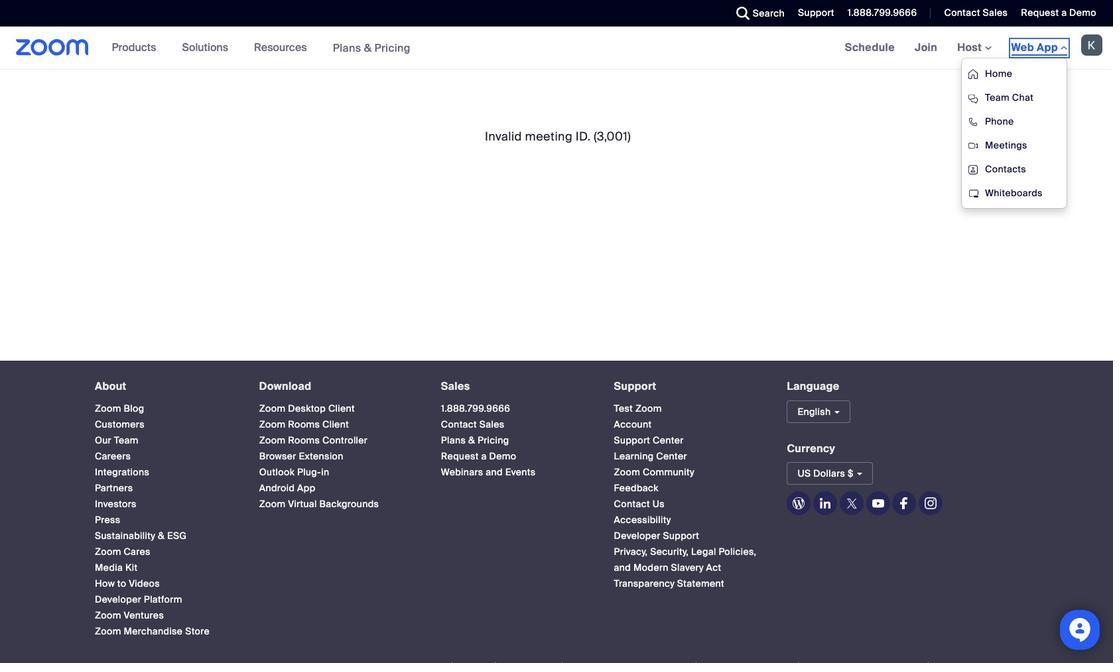 Task type: locate. For each thing, give the bounding box(es) containing it.
team down customers in the left of the page
[[114, 434, 139, 446]]

2 vertical spatial contact
[[614, 498, 650, 510]]

1 horizontal spatial request
[[1022, 7, 1059, 19]]

cares
[[124, 546, 151, 558]]

webinars and events link
[[441, 466, 536, 478]]

center up learning center "link"
[[653, 434, 684, 446]]

plans
[[333, 41, 361, 55], [441, 434, 466, 446]]

2 horizontal spatial &
[[469, 434, 475, 446]]

1 horizontal spatial and
[[614, 562, 631, 574]]

sales up 1.888.799.9666 link
[[441, 380, 470, 394]]

1.888.799.9666 inside 1.888.799.9666 contact sales plans & pricing request a demo webinars and events
[[441, 403, 511, 414]]

1 horizontal spatial plans
[[441, 434, 466, 446]]

0 horizontal spatial developer
[[95, 594, 141, 606]]

1 vertical spatial a
[[481, 450, 487, 462]]

request inside 1.888.799.9666 contact sales plans & pricing request a demo webinars and events
[[441, 450, 479, 462]]

accessibility
[[614, 514, 671, 526]]

0 horizontal spatial demo
[[489, 450, 517, 462]]

sales down 1.888.799.9666 link
[[480, 418, 505, 430]]

0 horizontal spatial app
[[297, 482, 316, 494]]

home link
[[962, 62, 1067, 86]]

1 vertical spatial and
[[614, 562, 631, 574]]

1 vertical spatial sales
[[441, 380, 470, 394]]

us dollars $ button
[[787, 463, 874, 485]]

1 vertical spatial rooms
[[288, 434, 320, 446]]

web app
[[1012, 40, 1058, 54]]

slavery
[[671, 562, 704, 574]]

1 vertical spatial contact
[[441, 418, 477, 430]]

integrations
[[95, 466, 149, 478]]

us dollars $
[[798, 468, 854, 480]]

learning center link
[[614, 450, 687, 462]]

1.888.799.9666 contact sales plans & pricing request a demo webinars and events
[[441, 403, 536, 478]]

careers link
[[95, 450, 131, 462]]

1 horizontal spatial team
[[985, 92, 1010, 104]]

blog
[[124, 403, 144, 414]]

contact down 1.888.799.9666 link
[[441, 418, 477, 430]]

request up the webinars
[[441, 450, 479, 462]]

english
[[798, 406, 831, 418]]

1 vertical spatial client
[[323, 418, 349, 430]]

extension
[[299, 450, 344, 462]]

search
[[753, 7, 785, 19]]

android app link
[[259, 482, 316, 494]]

1 vertical spatial request
[[441, 450, 479, 462]]

media kit link
[[95, 562, 138, 574]]

support center link
[[614, 434, 684, 446]]

desktop
[[288, 403, 326, 414]]

1 vertical spatial team
[[114, 434, 139, 446]]

1 rooms from the top
[[288, 418, 320, 430]]

0 vertical spatial team
[[985, 92, 1010, 104]]

solutions button
[[182, 27, 234, 69]]

rooms down desktop
[[288, 418, 320, 430]]

test zoom link
[[614, 403, 662, 414]]

0 horizontal spatial plans
[[333, 41, 361, 55]]

join link
[[905, 27, 948, 69]]

app down the plug-
[[297, 482, 316, 494]]

app right web
[[1037, 40, 1058, 54]]

outlook plug-in link
[[259, 466, 329, 478]]

0 vertical spatial a
[[1062, 7, 1067, 19]]

contacts link
[[962, 157, 1067, 181]]

products button
[[112, 27, 162, 69]]

how
[[95, 578, 115, 590]]

sales up host dropdown button
[[983, 7, 1008, 19]]

1 vertical spatial developer
[[95, 594, 141, 606]]

0 vertical spatial and
[[486, 466, 503, 478]]

0 vertical spatial developer
[[614, 530, 661, 542]]

meeting
[[525, 129, 573, 145]]

english button
[[787, 401, 851, 423]]

act
[[706, 562, 722, 574]]

1 horizontal spatial sales
[[480, 418, 505, 430]]

policies,
[[719, 546, 757, 558]]

privacy,
[[614, 546, 648, 558]]

1 horizontal spatial 1.888.799.9666
[[848, 7, 917, 19]]

plans right resources dropdown button
[[333, 41, 361, 55]]

team inside meetings navigation
[[985, 92, 1010, 104]]

developer down to in the bottom left of the page
[[95, 594, 141, 606]]

to
[[117, 578, 126, 590]]

demo up 'profile picture'
[[1070, 7, 1097, 19]]

1 horizontal spatial pricing
[[478, 434, 509, 446]]

1 vertical spatial pricing
[[478, 434, 509, 446]]

app
[[1037, 40, 1058, 54], [297, 482, 316, 494]]

1.888.799.9666 down sales link
[[441, 403, 511, 414]]

1.888.799.9666 up schedule
[[848, 7, 917, 19]]

and down "privacy,"
[[614, 562, 631, 574]]

about
[[95, 380, 127, 394]]

0 vertical spatial &
[[364, 41, 372, 55]]

zoom merchandise store link
[[95, 626, 210, 637]]

0 horizontal spatial contact
[[441, 418, 477, 430]]

and left 'events'
[[486, 466, 503, 478]]

0 horizontal spatial &
[[158, 530, 165, 542]]

contact
[[945, 7, 981, 19], [441, 418, 477, 430], [614, 498, 650, 510]]

app inside web app dropdown button
[[1037, 40, 1058, 54]]

0 vertical spatial rooms
[[288, 418, 320, 430]]

zoom
[[95, 403, 121, 414], [259, 403, 286, 414], [636, 403, 662, 414], [259, 418, 286, 430], [259, 434, 286, 446], [614, 466, 641, 478], [259, 498, 286, 510], [95, 546, 121, 558], [95, 610, 121, 622], [95, 626, 121, 637]]

0 vertical spatial 1.888.799.9666
[[848, 7, 917, 19]]

0 vertical spatial app
[[1037, 40, 1058, 54]]

2 horizontal spatial contact
[[945, 7, 981, 19]]

zoom rooms client link
[[259, 418, 349, 430]]

&
[[364, 41, 372, 55], [469, 434, 475, 446], [158, 530, 165, 542]]

1 horizontal spatial developer
[[614, 530, 661, 542]]

& inside zoom blog customers our team careers integrations partners investors press sustainability & esg zoom cares media kit how to videos developer platform zoom ventures zoom merchandise store
[[158, 530, 165, 542]]

1.888.799.9666 button
[[838, 0, 921, 27], [848, 7, 917, 19]]

2 vertical spatial sales
[[480, 418, 505, 430]]

0 horizontal spatial pricing
[[375, 41, 411, 55]]

media
[[95, 562, 123, 574]]

1 horizontal spatial contact
[[614, 498, 650, 510]]

a up webinars and events link
[[481, 450, 487, 462]]

sales link
[[441, 380, 470, 394]]

demo up webinars and events link
[[489, 450, 517, 462]]

center up community
[[656, 450, 687, 462]]

1 horizontal spatial &
[[364, 41, 372, 55]]

us
[[798, 468, 811, 480]]

plans inside 1.888.799.9666 contact sales plans & pricing request a demo webinars and events
[[441, 434, 466, 446]]

browser extension link
[[259, 450, 344, 462]]

0 horizontal spatial team
[[114, 434, 139, 446]]

profile picture image
[[1082, 35, 1103, 56]]

contact up host
[[945, 7, 981, 19]]

demo
[[1070, 7, 1097, 19], [489, 450, 517, 462]]

1 vertical spatial app
[[297, 482, 316, 494]]

investors
[[95, 498, 137, 510]]

0 horizontal spatial a
[[481, 450, 487, 462]]

request a demo link
[[1012, 0, 1114, 27], [1022, 7, 1097, 19], [441, 450, 517, 462]]

how to videos link
[[95, 578, 160, 590]]

developer down accessibility link
[[614, 530, 661, 542]]

plans & pricing
[[333, 41, 411, 55]]

1 horizontal spatial app
[[1037, 40, 1058, 54]]

statement
[[677, 578, 725, 590]]

rooms down zoom rooms client link
[[288, 434, 320, 446]]

1 vertical spatial 1.888.799.9666
[[441, 403, 511, 414]]

0 horizontal spatial request
[[441, 450, 479, 462]]

1 vertical spatial demo
[[489, 450, 517, 462]]

0 vertical spatial center
[[653, 434, 684, 446]]

team down home
[[985, 92, 1010, 104]]

support link
[[788, 0, 838, 27], [798, 7, 835, 19], [614, 380, 657, 394]]

download link
[[259, 380, 312, 394]]

1 vertical spatial plans
[[441, 434, 466, 446]]

language
[[787, 380, 840, 394]]

request up the web app
[[1022, 7, 1059, 19]]

sustainability & esg link
[[95, 530, 187, 542]]

0 vertical spatial sales
[[983, 7, 1008, 19]]

integrations link
[[95, 466, 149, 478]]

support up security,
[[663, 530, 700, 542]]

a up web app dropdown button on the top of page
[[1062, 7, 1067, 19]]

a
[[1062, 7, 1067, 19], [481, 450, 487, 462]]

us
[[653, 498, 665, 510]]

0 vertical spatial plans
[[333, 41, 361, 55]]

plans up the webinars
[[441, 434, 466, 446]]

contact down feedback
[[614, 498, 650, 510]]

zoom rooms controller link
[[259, 434, 368, 446]]

developer platform link
[[95, 594, 182, 606]]

resources button
[[254, 27, 313, 69]]

home
[[985, 68, 1013, 80]]

rooms
[[288, 418, 320, 430], [288, 434, 320, 446]]

0 horizontal spatial and
[[486, 466, 503, 478]]

0 vertical spatial pricing
[[375, 41, 411, 55]]

whiteboards
[[985, 187, 1043, 199]]

banner containing products
[[0, 27, 1114, 209]]

support right search
[[798, 7, 835, 19]]

developer inside zoom blog customers our team careers integrations partners investors press sustainability & esg zoom cares media kit how to videos developer platform zoom ventures zoom merchandise store
[[95, 594, 141, 606]]

2 vertical spatial &
[[158, 530, 165, 542]]

contact sales link
[[935, 0, 1012, 27], [945, 7, 1008, 19], [441, 418, 505, 430]]

2 horizontal spatial sales
[[983, 7, 1008, 19]]

0 vertical spatial request
[[1022, 7, 1059, 19]]

1 horizontal spatial demo
[[1070, 7, 1097, 19]]

1 vertical spatial &
[[469, 434, 475, 446]]

modern
[[634, 562, 669, 574]]

banner
[[0, 27, 1114, 209]]

1 vertical spatial center
[[656, 450, 687, 462]]

schedule
[[845, 40, 895, 54]]

team
[[985, 92, 1010, 104], [114, 434, 139, 446]]

0 horizontal spatial 1.888.799.9666
[[441, 403, 511, 414]]



Task type: describe. For each thing, give the bounding box(es) containing it.
1.888.799.9666 for 1.888.799.9666
[[848, 7, 917, 19]]

app inside zoom desktop client zoom rooms client zoom rooms controller browser extension outlook plug-in android app zoom virtual backgrounds
[[297, 482, 316, 494]]

our team link
[[95, 434, 139, 446]]

and inside 1.888.799.9666 contact sales plans & pricing request a demo webinars and events
[[486, 466, 503, 478]]

investors link
[[95, 498, 137, 510]]

contact inside 1.888.799.9666 contact sales plans & pricing request a demo webinars and events
[[441, 418, 477, 430]]

& inside product information navigation
[[364, 41, 372, 55]]

web
[[1012, 40, 1035, 54]]

contact us link
[[614, 498, 665, 510]]

meetings navigation
[[835, 27, 1114, 209]]

dollars
[[814, 468, 846, 480]]

zoom virtual backgrounds link
[[259, 498, 379, 510]]

developer support link
[[614, 530, 700, 542]]

press link
[[95, 514, 120, 526]]

search button
[[726, 0, 788, 27]]

contact inside test zoom account support center learning center zoom community feedback contact us accessibility developer support privacy, security, legal policies, and modern slavery act transparency statement
[[614, 498, 650, 510]]

web app button
[[1012, 40, 1068, 56]]

and inside test zoom account support center learning center zoom community feedback contact us accessibility developer support privacy, security, legal policies, and modern slavery act transparency statement
[[614, 562, 631, 574]]

zoom community link
[[614, 466, 695, 478]]

store
[[185, 626, 210, 637]]

feedback
[[614, 482, 659, 494]]

in
[[321, 466, 329, 478]]

account link
[[614, 418, 652, 430]]

host
[[958, 40, 985, 54]]

1 horizontal spatial a
[[1062, 7, 1067, 19]]

partners link
[[95, 482, 133, 494]]

community
[[643, 466, 695, 478]]

(3,001)
[[594, 129, 631, 145]]

outlook
[[259, 466, 295, 478]]

security,
[[650, 546, 689, 558]]

transparency
[[614, 578, 675, 590]]

privacy, security, legal policies, and modern slavery act transparency statement link
[[614, 546, 757, 590]]

zoom ventures link
[[95, 610, 164, 622]]

developer inside test zoom account support center learning center zoom community feedback contact us accessibility developer support privacy, security, legal policies, and modern slavery act transparency statement
[[614, 530, 661, 542]]

android
[[259, 482, 295, 494]]

host button
[[958, 40, 992, 54]]

legal
[[691, 546, 716, 558]]

phone link
[[962, 109, 1067, 133]]

a inside 1.888.799.9666 contact sales plans & pricing request a demo webinars and events
[[481, 450, 487, 462]]

sales inside 1.888.799.9666 contact sales plans & pricing request a demo webinars and events
[[480, 418, 505, 430]]

platform
[[144, 594, 182, 606]]

pricing inside product information navigation
[[375, 41, 411, 55]]

team chat
[[985, 92, 1034, 104]]

demo inside 1.888.799.9666 contact sales plans & pricing request a demo webinars and events
[[489, 450, 517, 462]]

pricing inside 1.888.799.9666 contact sales plans & pricing request a demo webinars and events
[[478, 434, 509, 446]]

backgrounds
[[320, 498, 379, 510]]

esg
[[167, 530, 187, 542]]

request a demo
[[1022, 7, 1097, 19]]

plans inside product information navigation
[[333, 41, 361, 55]]

learning
[[614, 450, 654, 462]]

careers
[[95, 450, 131, 462]]

virtual
[[288, 498, 317, 510]]

0 vertical spatial contact
[[945, 7, 981, 19]]

support down account link
[[614, 434, 651, 446]]

download
[[259, 380, 312, 394]]

meetings link
[[962, 133, 1067, 157]]

resources
[[254, 40, 307, 54]]

currency
[[787, 442, 836, 456]]

account
[[614, 418, 652, 430]]

events
[[505, 466, 536, 478]]

customers
[[95, 418, 145, 430]]

contacts
[[985, 163, 1027, 175]]

chat
[[1013, 92, 1034, 104]]

zoom cares link
[[95, 546, 151, 558]]

1.888.799.9666 link
[[441, 403, 511, 414]]

support up test zoom link
[[614, 380, 657, 394]]

test zoom account support center learning center zoom community feedback contact us accessibility developer support privacy, security, legal policies, and modern slavery act transparency statement
[[614, 403, 757, 590]]

join
[[915, 40, 938, 54]]

webinars
[[441, 466, 483, 478]]

id.
[[576, 129, 591, 145]]

2 rooms from the top
[[288, 434, 320, 446]]

test
[[614, 403, 633, 414]]

controller
[[323, 434, 368, 446]]

0 vertical spatial client
[[328, 403, 355, 414]]

press
[[95, 514, 120, 526]]

ventures
[[124, 610, 164, 622]]

invalid meeting id. (3,001)
[[485, 129, 631, 145]]

team inside zoom blog customers our team careers integrations partners investors press sustainability & esg zoom cares media kit how to videos developer platform zoom ventures zoom merchandise store
[[114, 434, 139, 446]]

product information navigation
[[102, 27, 421, 70]]

zoom blog link
[[95, 403, 144, 414]]

videos
[[129, 578, 160, 590]]

kit
[[125, 562, 138, 574]]

browser
[[259, 450, 296, 462]]

zoom logo image
[[16, 39, 89, 56]]

contact sales
[[945, 7, 1008, 19]]

& inside 1.888.799.9666 contact sales plans & pricing request a demo webinars and events
[[469, 434, 475, 446]]

zoom blog customers our team careers integrations partners investors press sustainability & esg zoom cares media kit how to videos developer platform zoom ventures zoom merchandise store
[[95, 403, 210, 637]]

about link
[[95, 380, 127, 394]]

feedback button
[[614, 482, 659, 494]]

0 horizontal spatial sales
[[441, 380, 470, 394]]

team chat link
[[962, 86, 1067, 109]]

zoom desktop client zoom rooms client zoom rooms controller browser extension outlook plug-in android app zoom virtual backgrounds
[[259, 403, 379, 510]]

0 vertical spatial demo
[[1070, 7, 1097, 19]]

meetings
[[985, 139, 1028, 151]]

our
[[95, 434, 111, 446]]

1.888.799.9666 for 1.888.799.9666 contact sales plans & pricing request a demo webinars and events
[[441, 403, 511, 414]]



Task type: vqa. For each thing, say whether or not it's contained in the screenshot.
Our
yes



